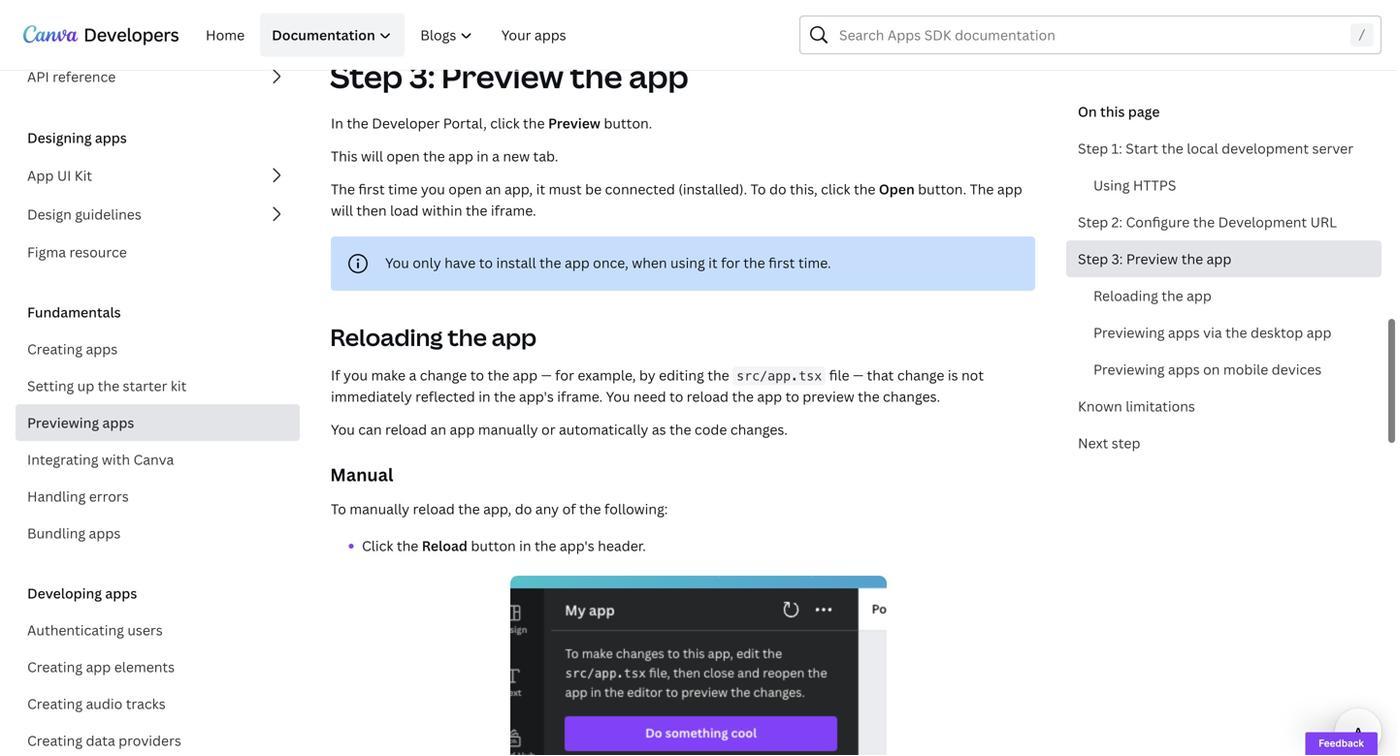 Task type: vqa. For each thing, say whether or not it's contained in the screenshot.
NEXT STEP link at the bottom right of page
yes



Task type: locate. For each thing, give the bounding box(es) containing it.
step left the 1:
[[1078, 139, 1108, 158]]

0 vertical spatial will
[[361, 147, 383, 165]]

1 horizontal spatial the
[[970, 180, 994, 198]]

creating app elements
[[27, 658, 175, 677]]

starter
[[123, 377, 167, 395]]

blogs button
[[408, 13, 486, 57]]

manually left or
[[478, 421, 538, 439]]

0 horizontal spatial step 3: preview the app
[[330, 55, 689, 97]]

0 vertical spatial changes.
[[883, 388, 940, 406]]

reloading the app up the make
[[330, 322, 537, 353]]

developing
[[27, 585, 102, 603]]

1 horizontal spatial click
[[821, 180, 850, 198]]

step left 2:
[[1078, 213, 1108, 231]]

do
[[769, 180, 786, 198], [515, 500, 532, 519]]

fundamentals
[[27, 303, 121, 322]]

1 horizontal spatial will
[[361, 147, 383, 165]]

preview down "configure"
[[1126, 250, 1178, 268]]

0 horizontal spatial you
[[343, 366, 368, 385]]

you right the if
[[343, 366, 368, 385]]

kit
[[74, 166, 92, 185]]

1 horizontal spatial iframe.
[[557, 388, 603, 406]]

will
[[361, 147, 383, 165], [331, 201, 353, 220]]

0 vertical spatial an
[[485, 180, 501, 198]]

0 vertical spatial button.
[[604, 114, 652, 132]]

1 horizontal spatial 3:
[[1111, 250, 1123, 268]]

1 horizontal spatial change
[[897, 366, 944, 385]]

apps for your apps
[[534, 26, 566, 44]]

1 vertical spatial app,
[[483, 500, 512, 519]]

reload up code
[[687, 388, 729, 406]]

previewing for previewing apps on mobile devices
[[1093, 360, 1165, 379]]

elements
[[114, 658, 175, 677]]

button. up the first time you open an app, it must be connected (installed). to do this, click the open
[[604, 114, 652, 132]]

bundling apps
[[27, 524, 121, 543]]

1 horizontal spatial reloading the app
[[1093, 287, 1212, 305]]

will left then
[[331, 201, 353, 220]]

Search Apps SDK documentation text field
[[799, 16, 1381, 54]]

app, down new
[[504, 180, 533, 198]]

design guidelines link
[[16, 195, 300, 234]]

you can reload an app manually or automatically as the code changes.
[[331, 421, 788, 439]]

step 3: preview the app
[[330, 55, 689, 97], [1078, 250, 1231, 268]]

0 vertical spatial app's
[[519, 388, 554, 406]]

previewing apps via the desktop app
[[1093, 324, 1332, 342]]

1 horizontal spatial changes.
[[883, 388, 940, 406]]

1 vertical spatial iframe.
[[557, 388, 603, 406]]

click
[[490, 114, 520, 132], [821, 180, 850, 198]]

will inside button. the app will then load within the iframe.
[[331, 201, 353, 220]]

1 vertical spatial previewing
[[1093, 360, 1165, 379]]

2 horizontal spatial you
[[606, 388, 630, 406]]

apps left on
[[1168, 360, 1200, 379]]

next step link
[[1066, 425, 1381, 462]]

reloading down 2:
[[1093, 287, 1158, 305]]

apps for bundling apps
[[89, 524, 121, 543]]

api
[[27, 67, 49, 86]]

0 horizontal spatial 3:
[[409, 55, 435, 97]]

1 vertical spatial a
[[409, 366, 416, 385]]

immediately
[[331, 388, 412, 406]]

0 vertical spatial a
[[492, 147, 500, 165]]

iframe. up install
[[491, 201, 536, 220]]

the right open
[[970, 180, 994, 198]]

reloading the app up previewing apps via the desktop app
[[1093, 287, 1212, 305]]

changes. right code
[[730, 421, 788, 439]]

4 creating from the top
[[27, 732, 83, 750]]

open up time
[[386, 147, 420, 165]]

app's down — for
[[519, 388, 554, 406]]

automatically
[[559, 421, 648, 439]]

preview down your
[[441, 55, 564, 97]]

preview up tab.
[[548, 114, 600, 132]]

https
[[1133, 176, 1176, 195]]

app,
[[504, 180, 533, 198], [483, 500, 512, 519]]

0 horizontal spatial change
[[420, 366, 467, 385]]

this
[[1100, 102, 1125, 121]]

url
[[1310, 213, 1337, 231]]

to
[[479, 254, 493, 272], [470, 366, 484, 385], [669, 388, 683, 406], [785, 388, 799, 406]]

1 horizontal spatial button.
[[918, 180, 966, 198]]

documentation button
[[260, 13, 404, 57]]

— that
[[853, 366, 894, 385]]

1 vertical spatial reloading
[[330, 322, 443, 353]]

apps for previewing apps on mobile devices
[[1168, 360, 1200, 379]]

0 horizontal spatial first
[[358, 180, 385, 198]]

you down example,
[[606, 388, 630, 406]]

2 creating from the top
[[27, 658, 83, 677]]

0 vertical spatial manually
[[478, 421, 538, 439]]

on
[[1078, 102, 1097, 121]]

0 horizontal spatial manually
[[350, 500, 410, 519]]

1 vertical spatial it
[[708, 254, 718, 272]]

creating for creating apps
[[27, 340, 83, 358]]

button. right open
[[918, 180, 966, 198]]

will right the this
[[361, 147, 383, 165]]

0 vertical spatial you
[[421, 180, 445, 198]]

app
[[27, 166, 54, 185]]

handling
[[27, 487, 86, 506]]

it
[[536, 180, 545, 198], [708, 254, 718, 272]]

1 vertical spatial changes.
[[730, 421, 788, 439]]

1 vertical spatial an
[[430, 421, 446, 439]]

1 vertical spatial reloading the app
[[330, 322, 537, 353]]

an down reflected
[[430, 421, 446, 439]]

previewing apps via the desktop app link
[[1082, 314, 1381, 351]]

it left must
[[536, 180, 545, 198]]

next
[[1078, 434, 1108, 453]]

1 horizontal spatial you
[[385, 254, 409, 272]]

reloading the app
[[1093, 287, 1212, 305], [330, 322, 537, 353]]

0 vertical spatial reload
[[687, 388, 729, 406]]

do left this,
[[769, 180, 786, 198]]

reload
[[687, 388, 729, 406], [385, 421, 427, 439], [413, 500, 455, 519]]

change inside file — that change is not immediately reflected in the app's iframe. you need to reload the app to preview the changes.
[[897, 366, 944, 385]]

step for step 3: preview the app link
[[1078, 250, 1108, 268]]

1 horizontal spatial to
[[751, 180, 766, 198]]

designing apps
[[27, 129, 127, 147]]

click right this,
[[821, 180, 850, 198]]

0 vertical spatial preview
[[441, 55, 564, 97]]

reflected
[[415, 388, 475, 406]]

0 horizontal spatial to
[[331, 500, 346, 519]]

0 horizontal spatial it
[[536, 180, 545, 198]]

0 vertical spatial reloading
[[1093, 287, 1158, 305]]

install
[[496, 254, 536, 272]]

creating down "authenticating"
[[27, 658, 83, 677]]

reloading up the make
[[330, 322, 443, 353]]

if
[[331, 366, 340, 385]]

0 horizontal spatial you
[[331, 421, 355, 439]]

via
[[1203, 324, 1222, 342]]

0 horizontal spatial do
[[515, 500, 532, 519]]

you only have to install the app once, when using it for the first time.
[[385, 254, 831, 272]]

1 vertical spatial will
[[331, 201, 353, 220]]

open up within
[[448, 180, 482, 198]]

apps
[[534, 26, 566, 44], [95, 129, 127, 147], [1168, 324, 1200, 342], [86, 340, 118, 358], [1168, 360, 1200, 379], [102, 414, 134, 432], [89, 524, 121, 543], [105, 585, 137, 603]]

first up then
[[358, 180, 385, 198]]

0 vertical spatial first
[[358, 180, 385, 198]]

0 horizontal spatial open
[[386, 147, 420, 165]]

have
[[444, 254, 476, 272]]

1 horizontal spatial a
[[492, 147, 500, 165]]

by
[[639, 366, 656, 385]]

apps right designing
[[95, 129, 127, 147]]

change
[[420, 366, 467, 385], [897, 366, 944, 385]]

1 vertical spatial 3:
[[1111, 250, 1123, 268]]

you left can
[[331, 421, 355, 439]]

manually
[[478, 421, 538, 439], [350, 500, 410, 519]]

step 3: preview the app down your
[[330, 55, 689, 97]]

development
[[1218, 213, 1307, 231]]

you up within
[[421, 180, 445, 198]]

creating for creating data providers
[[27, 732, 83, 750]]

1 creating from the top
[[27, 340, 83, 358]]

only
[[413, 254, 441, 272]]

be
[[585, 180, 602, 198]]

1 vertical spatial in
[[478, 388, 491, 406]]

2 vertical spatial reload
[[413, 500, 455, 519]]

2 change from the left
[[897, 366, 944, 385]]

the inside button. the app will then load within the iframe.
[[466, 201, 487, 220]]

the down the this
[[331, 180, 355, 198]]

iframe. down if you make a change to the app — for example, by editing the src/app.tsx
[[557, 388, 603, 406]]

1 horizontal spatial first
[[768, 254, 795, 272]]

within
[[422, 201, 462, 220]]

1 vertical spatial reload
[[385, 421, 427, 439]]

first left time.
[[768, 254, 795, 272]]

handling errors link
[[16, 478, 300, 515]]

2 vertical spatial you
[[331, 421, 355, 439]]

step up in
[[330, 55, 403, 97]]

using https link
[[1082, 167, 1381, 204]]

change up reflected
[[420, 366, 467, 385]]

in right reflected
[[478, 388, 491, 406]]

0 horizontal spatial app's
[[519, 388, 554, 406]]

0 horizontal spatial reloading
[[330, 322, 443, 353]]

1 horizontal spatial reloading
[[1093, 287, 1158, 305]]

step 3: preview the app down "configure"
[[1078, 250, 1231, 268]]

a
[[492, 147, 500, 165], [409, 366, 416, 385]]

1 vertical spatial button.
[[918, 180, 966, 198]]

creating left data on the left of page
[[27, 732, 83, 750]]

in
[[477, 147, 489, 165], [478, 388, 491, 406], [519, 537, 531, 555]]

creating left audio
[[27, 695, 83, 714]]

3 creating from the top
[[27, 695, 83, 714]]

your apps
[[501, 26, 566, 44]]

1 horizontal spatial you
[[421, 180, 445, 198]]

the
[[331, 180, 355, 198], [970, 180, 994, 198]]

providers
[[119, 732, 181, 750]]

app inside file — that change is not immediately reflected in the app's iframe. you need to reload the app to preview the changes.
[[757, 388, 782, 406]]

reload right can
[[385, 421, 427, 439]]

2:
[[1111, 213, 1123, 231]]

apps left the via
[[1168, 324, 1200, 342]]

to down manual
[[331, 500, 346, 519]]

0 vertical spatial 3:
[[409, 55, 435, 97]]

0 vertical spatial you
[[385, 254, 409, 272]]

step down using
[[1078, 250, 1108, 268]]

apps up setting up the starter kit
[[86, 340, 118, 358]]

to
[[751, 180, 766, 198], [331, 500, 346, 519]]

apps right your
[[534, 26, 566, 44]]

0 horizontal spatial will
[[331, 201, 353, 220]]

this will open the app in a new tab.
[[331, 147, 558, 165]]

app's down of
[[560, 537, 594, 555]]

or
[[541, 421, 555, 439]]

manually up click
[[350, 500, 410, 519]]

app, up button
[[483, 500, 512, 519]]

setting
[[27, 377, 74, 395]]

reload for you can reload an app manually or automatically as the code changes.
[[385, 421, 427, 439]]

data
[[86, 732, 115, 750]]

page
[[1128, 102, 1160, 121]]

2 vertical spatial previewing
[[27, 414, 99, 432]]

in right button
[[519, 537, 531, 555]]

0 vertical spatial previewing
[[1093, 324, 1165, 342]]

canva developers logo image
[[23, 25, 179, 45]]

click up new
[[490, 114, 520, 132]]

change left is
[[897, 366, 944, 385]]

a right the make
[[409, 366, 416, 385]]

do left the any
[[515, 500, 532, 519]]

1 vertical spatial do
[[515, 500, 532, 519]]

1 vertical spatial step 3: preview the app
[[1078, 250, 1231, 268]]

1 horizontal spatial open
[[448, 180, 482, 198]]

you for the
[[385, 254, 409, 272]]

you
[[385, 254, 409, 272], [606, 388, 630, 406], [331, 421, 355, 439]]

limitations
[[1126, 397, 1195, 416]]

you inside file — that change is not immediately reflected in the app's iframe. you need to reload the app to preview the changes.
[[606, 388, 630, 406]]

2 the from the left
[[970, 180, 994, 198]]

you left only
[[385, 254, 409, 272]]

a left new
[[492, 147, 500, 165]]

0 horizontal spatial a
[[409, 366, 416, 385]]

reload for to manually reload the app, do any of the following:
[[413, 500, 455, 519]]

1 vertical spatial you
[[343, 366, 368, 385]]

0 vertical spatial iframe.
[[491, 201, 536, 220]]

0 vertical spatial do
[[769, 180, 786, 198]]

reload up reload
[[413, 500, 455, 519]]

apps up with
[[102, 414, 134, 432]]

of
[[562, 500, 576, 519]]

creating apps
[[27, 340, 118, 358]]

ui
[[57, 166, 71, 185]]

3: down 2:
[[1111, 250, 1123, 268]]

0 horizontal spatial an
[[430, 421, 446, 439]]

changes. down — that
[[883, 388, 940, 406]]

0 horizontal spatial the
[[331, 180, 355, 198]]

it left 'for'
[[708, 254, 718, 272]]

blogs
[[420, 26, 456, 44]]

1 vertical spatial you
[[606, 388, 630, 406]]

an down this will open the app in a new tab.
[[485, 180, 501, 198]]

1 vertical spatial manually
[[350, 500, 410, 519]]

1 vertical spatial app's
[[560, 537, 594, 555]]

api reference
[[27, 67, 116, 86]]

you
[[421, 180, 445, 198], [343, 366, 368, 385]]

3: down blogs
[[409, 55, 435, 97]]

0 horizontal spatial iframe.
[[491, 201, 536, 220]]

apps down errors
[[89, 524, 121, 543]]

to manually reload the app, do any of the following:
[[331, 500, 668, 519]]

1 horizontal spatial step 3: preview the app
[[1078, 250, 1231, 268]]

changes. inside file — that change is not immediately reflected in the app's iframe. you need to reload the app to preview the changes.
[[883, 388, 940, 406]]

0 vertical spatial step 3: preview the app
[[330, 55, 689, 97]]

previewing apps on mobile devices
[[1093, 360, 1322, 379]]

local
[[1187, 139, 1218, 158]]

creating up setting
[[27, 340, 83, 358]]

apps up users
[[105, 585, 137, 603]]

to left this,
[[751, 180, 766, 198]]

click the reload button in the app's header.
[[362, 537, 646, 555]]

in left new
[[477, 147, 489, 165]]

0 horizontal spatial click
[[490, 114, 520, 132]]

reload inside file — that change is not immediately reflected in the app's iframe. you need to reload the app to preview the changes.
[[687, 388, 729, 406]]



Task type: describe. For each thing, give the bounding box(es) containing it.
with
[[102, 451, 130, 469]]

apps for creating apps
[[86, 340, 118, 358]]

mobile
[[1223, 360, 1268, 379]]

handling errors
[[27, 487, 129, 506]]

0 vertical spatial it
[[536, 180, 545, 198]]

previewing apps on mobile devices link
[[1082, 351, 1381, 388]]

previewing for previewing apps
[[27, 414, 99, 432]]

creating data providers link
[[16, 723, 300, 756]]

designing
[[27, 129, 92, 147]]

authenticating users link
[[16, 612, 300, 649]]

portal,
[[443, 114, 487, 132]]

creating apps link
[[16, 331, 300, 368]]

0 horizontal spatial button.
[[604, 114, 652, 132]]

users
[[127, 621, 163, 640]]

button. inside button. the app will then load within the iframe.
[[918, 180, 966, 198]]

tab.
[[533, 147, 558, 165]]

authenticating users
[[27, 621, 163, 640]]

0 vertical spatial to
[[751, 180, 766, 198]]

can
[[358, 421, 382, 439]]

known limitations
[[1078, 397, 1195, 416]]

button
[[471, 537, 516, 555]]

to down src/app.tsx
[[785, 388, 799, 406]]

is
[[948, 366, 958, 385]]

step 2: configure the development url
[[1078, 213, 1337, 231]]

time.
[[798, 254, 831, 272]]

0 horizontal spatial reloading the app
[[330, 322, 537, 353]]

step for the step 2: configure the development url link
[[1078, 213, 1108, 231]]

example,
[[578, 366, 636, 385]]

1 vertical spatial click
[[821, 180, 850, 198]]

integrating with canva link
[[16, 441, 300, 478]]

src/app.tsx
[[736, 369, 822, 384]]

apps for designing apps
[[95, 129, 127, 147]]

to down the editing
[[669, 388, 683, 406]]

iframe. inside file — that change is not immediately reflected in the app's iframe. you need to reload the app to preview the changes.
[[557, 388, 603, 406]]

the inside button. the app will then load within the iframe.
[[970, 180, 994, 198]]

app inside button. the app will then load within the iframe.
[[997, 180, 1022, 198]]

0 vertical spatial reloading the app
[[1093, 287, 1212, 305]]

guidelines
[[75, 205, 141, 224]]

previewing for previewing apps via the desktop app
[[1093, 324, 1165, 342]]

step 1: start the local development server
[[1078, 139, 1353, 158]]

to right the have
[[479, 254, 493, 272]]

figma resource
[[27, 243, 127, 261]]

for
[[721, 254, 740, 272]]

time
[[388, 180, 418, 198]]

1 horizontal spatial manually
[[478, 421, 538, 439]]

2 vertical spatial preview
[[1126, 250, 1178, 268]]

apps for previewing apps via the desktop app
[[1168, 324, 1200, 342]]

preview
[[803, 388, 854, 406]]

if you make a change to the app — for example, by editing the src/app.tsx
[[331, 366, 822, 385]]

this
[[331, 147, 358, 165]]

documentation
[[272, 26, 375, 44]]

need
[[633, 388, 666, 406]]

authenticating
[[27, 621, 124, 640]]

0 vertical spatial open
[[386, 147, 420, 165]]

0 vertical spatial app,
[[504, 180, 533, 198]]

step
[[1112, 434, 1140, 453]]

manual
[[330, 463, 393, 487]]

open
[[879, 180, 915, 198]]

1 vertical spatial first
[[768, 254, 795, 272]]

1 vertical spatial preview
[[548, 114, 600, 132]]

connected
[[605, 180, 675, 198]]

0 vertical spatial in
[[477, 147, 489, 165]]

figma resource link
[[16, 234, 300, 271]]

using https
[[1093, 176, 1176, 195]]

reloading the app link
[[1082, 277, 1381, 314]]

1 vertical spatial open
[[448, 180, 482, 198]]

make
[[371, 366, 406, 385]]

setting up the starter kit
[[27, 377, 187, 395]]

step for step 1: start the local development server link
[[1078, 139, 1108, 158]]

audio
[[86, 695, 122, 714]]

once,
[[593, 254, 628, 272]]

1 the from the left
[[331, 180, 355, 198]]

on this page heading
[[1066, 101, 1381, 122]]

you for manually
[[331, 421, 355, 439]]

creating for creating app elements
[[27, 658, 83, 677]]

1 horizontal spatial do
[[769, 180, 786, 198]]

then
[[356, 201, 387, 220]]

creating for creating audio tracks
[[27, 695, 83, 714]]

creating audio tracks link
[[16, 686, 300, 723]]

editing
[[659, 366, 704, 385]]

errors
[[89, 487, 129, 506]]

integrating
[[27, 451, 98, 469]]

kit
[[171, 377, 187, 395]]

iframe. inside button. the app will then load within the iframe.
[[491, 201, 536, 220]]

file — that change is not immediately reflected in the app's iframe. you need to reload the app to preview the changes.
[[331, 366, 984, 406]]

this,
[[790, 180, 818, 198]]

/
[[1358, 27, 1366, 43]]

integrating with canva
[[27, 451, 174, 469]]

(installed).
[[678, 180, 747, 198]]

0 vertical spatial click
[[490, 114, 520, 132]]

step 2: configure the development url link
[[1066, 204, 1381, 241]]

reload
[[422, 537, 468, 555]]

0 horizontal spatial changes.
[[730, 421, 788, 439]]

any
[[535, 500, 559, 519]]

apps for developing apps
[[105, 585, 137, 603]]

figma
[[27, 243, 66, 261]]

resource
[[69, 243, 127, 261]]

click
[[362, 537, 393, 555]]

creating app elements link
[[16, 649, 300, 686]]

1 horizontal spatial it
[[708, 254, 718, 272]]

in the developer portal, click the preview button.
[[331, 114, 652, 132]]

in inside file — that change is not immediately reflected in the app's iframe. you need to reload the app to preview the changes.
[[478, 388, 491, 406]]

1 vertical spatial to
[[331, 500, 346, 519]]

as
[[652, 421, 666, 439]]

using
[[1093, 176, 1130, 195]]

2 vertical spatial in
[[519, 537, 531, 555]]

code
[[695, 421, 727, 439]]

the first time you open an app, it must be connected (installed). to do this, click the open
[[331, 180, 915, 198]]

developer
[[372, 114, 440, 132]]

bundling apps link
[[16, 515, 300, 552]]

your
[[501, 26, 531, 44]]

home
[[206, 26, 245, 44]]

on
[[1203, 360, 1220, 379]]

known limitations link
[[1066, 388, 1381, 425]]

1 change from the left
[[420, 366, 467, 385]]

apps for previewing apps
[[102, 414, 134, 432]]

not
[[961, 366, 984, 385]]

1 horizontal spatial app's
[[560, 537, 594, 555]]

the reload button at the top of an app's iframe image
[[510, 576, 887, 756]]

1 horizontal spatial an
[[485, 180, 501, 198]]

to up reflected
[[470, 366, 484, 385]]

api reference link
[[16, 57, 300, 96]]

your apps link
[[490, 13, 578, 57]]

app's inside file — that change is not immediately reflected in the app's iframe. you need to reload the app to preview the changes.
[[519, 388, 554, 406]]



